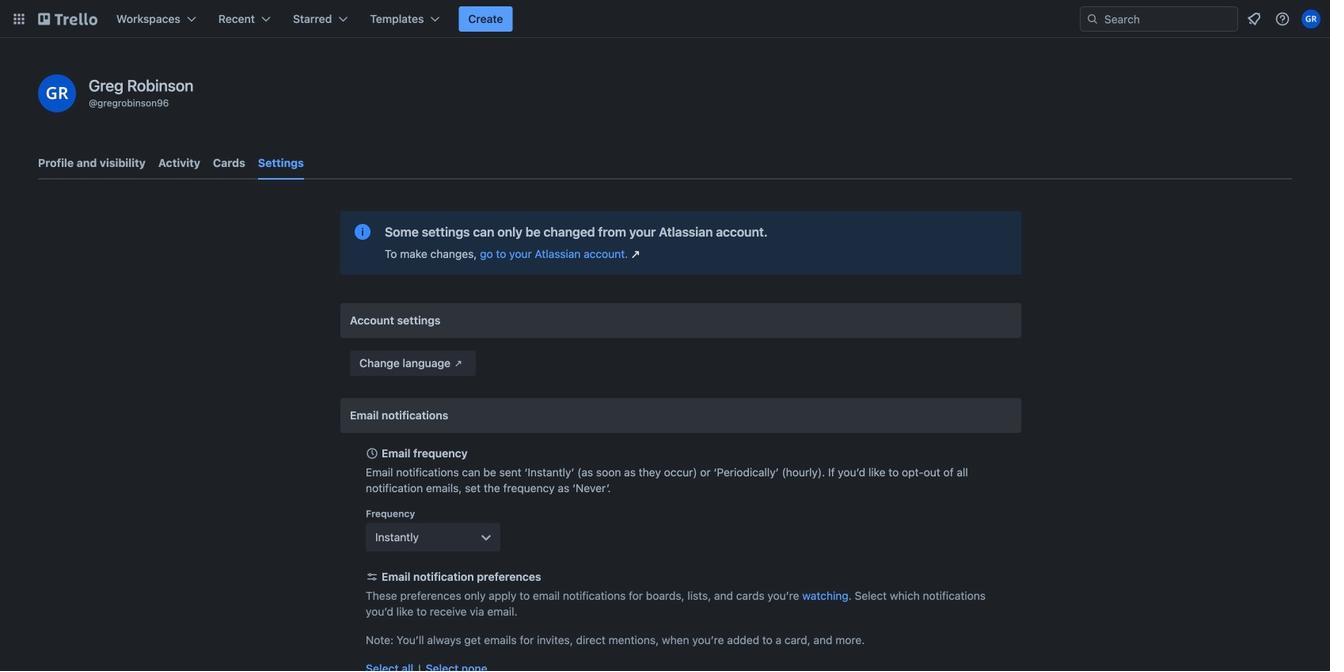 Task type: locate. For each thing, give the bounding box(es) containing it.
open information menu image
[[1275, 11, 1291, 27]]

back to home image
[[38, 6, 97, 32]]

1 horizontal spatial greg robinson (gregrobinson96) image
[[1302, 10, 1321, 29]]

sm image
[[451, 356, 467, 372]]

primary element
[[0, 0, 1331, 38]]

0 notifications image
[[1245, 10, 1264, 29]]

greg robinson (gregrobinson96) image down back to home image
[[38, 74, 76, 112]]

0 horizontal spatial greg robinson (gregrobinson96) image
[[38, 74, 76, 112]]

greg robinson (gregrobinson96) image
[[1302, 10, 1321, 29], [38, 74, 76, 112]]

greg robinson (gregrobinson96) image right open information menu image
[[1302, 10, 1321, 29]]



Task type: describe. For each thing, give the bounding box(es) containing it.
search image
[[1087, 13, 1100, 25]]

0 vertical spatial greg robinson (gregrobinson96) image
[[1302, 10, 1321, 29]]

Search field
[[1081, 6, 1239, 32]]

1 vertical spatial greg robinson (gregrobinson96) image
[[38, 74, 76, 112]]



Task type: vqa. For each thing, say whether or not it's contained in the screenshot.
0 Notifications Icon
yes



